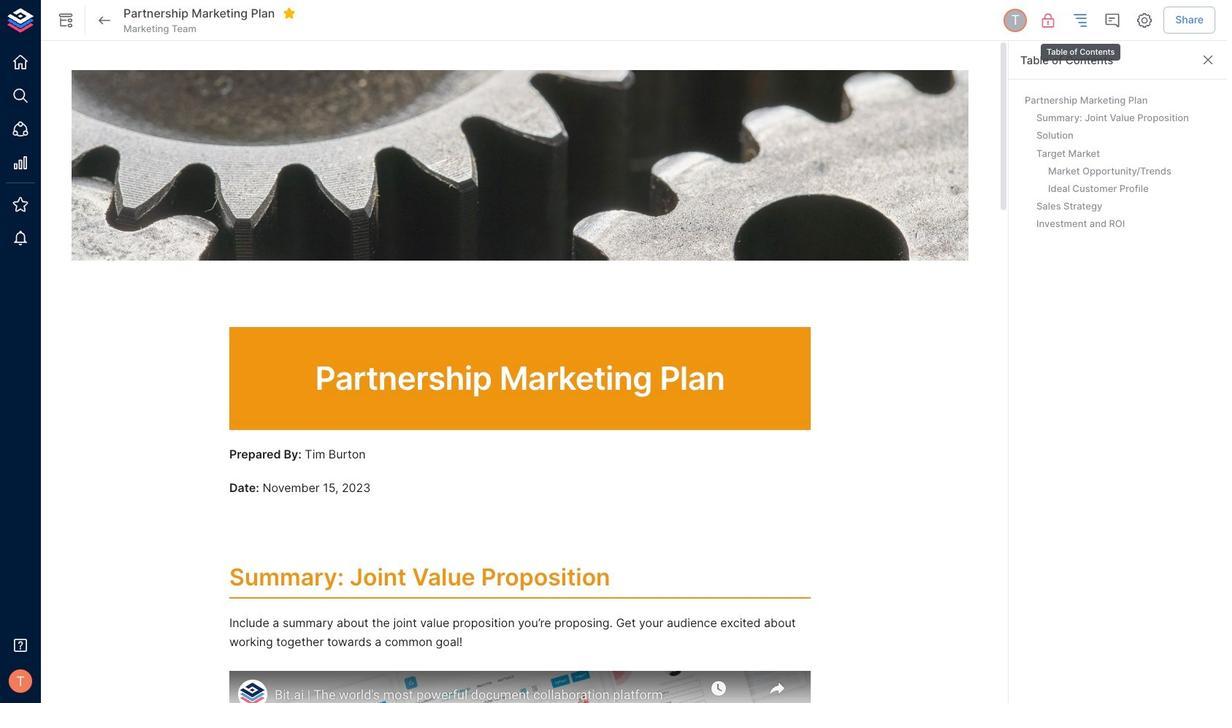 Task type: describe. For each thing, give the bounding box(es) containing it.
remove favorite image
[[283, 7, 296, 20]]

show wiki image
[[57, 11, 75, 29]]

table of contents image
[[1072, 11, 1090, 29]]



Task type: locate. For each thing, give the bounding box(es) containing it.
comments image
[[1104, 11, 1122, 29]]

go back image
[[96, 11, 113, 29]]

tooltip
[[1040, 34, 1123, 62]]

this document is locked image
[[1040, 11, 1057, 29]]

settings image
[[1136, 11, 1154, 29]]



Task type: vqa. For each thing, say whether or not it's contained in the screenshot.
third help Image from the bottom
no



